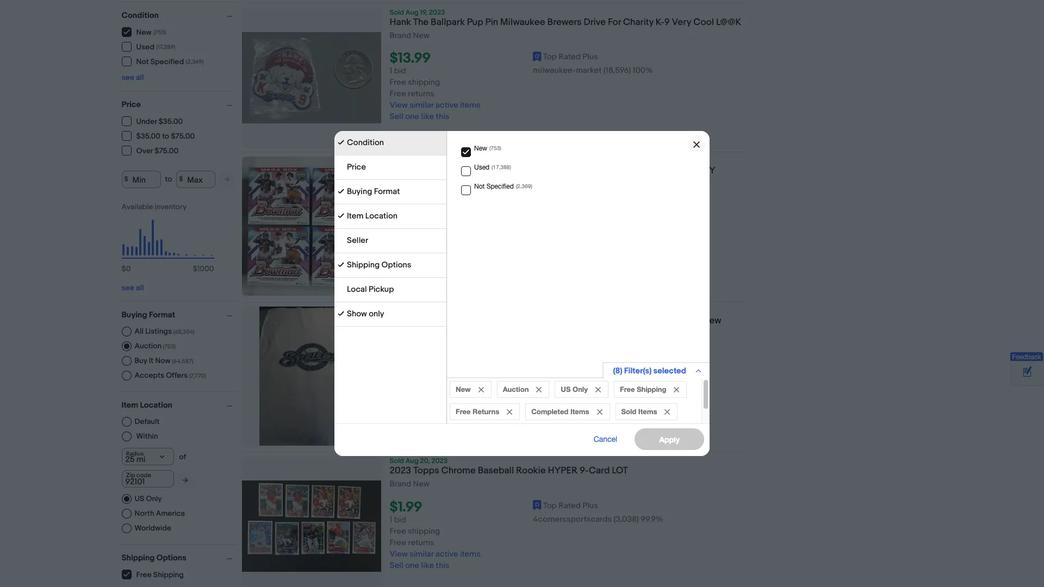 Task type: locate. For each thing, give the bounding box(es) containing it.
top rated plus for $1.99
[[543, 501, 598, 511]]

sold inside dialog
[[621, 407, 636, 416]]

condition tab
[[334, 131, 446, 156]]

rated down sold  aug 19, 2023 hank the ballpark pup pin milwaukee brewers drive for charity k-9 very cool l@@k brand new
[[559, 52, 581, 62]]

free
[[390, 77, 406, 88], [390, 89, 406, 99], [390, 249, 406, 259], [620, 385, 635, 394], [456, 407, 471, 416], [390, 526, 406, 537], [390, 538, 406, 548], [136, 570, 152, 580]]

1 aug from the top
[[406, 8, 419, 17]]

1 vertical spatial format
[[149, 310, 175, 320]]

2023 inside sold  aug 19, 2023 hank the ballpark pup pin milwaukee brewers drive for charity k-9 very cool l@@k brand new
[[429, 8, 445, 17]]

milwaukee brewers promo sga blanket big huge 39" x 56" baseball brand new l@@k ! image
[[259, 307, 364, 446]]

0 vertical spatial used
[[136, 42, 154, 52]]

1 horizontal spatial buying
[[347, 187, 372, 197]]

not down 2021
[[474, 183, 485, 190]]

similar up 20,
[[410, 410, 434, 421]]

rated up 4cornerssportscards
[[559, 501, 581, 511]]

1 vertical spatial options
[[157, 553, 186, 563]]

rookie
[[516, 466, 546, 477]]

similar down $79.99
[[410, 260, 434, 270]]

100% down charity
[[633, 65, 653, 76]]

aug inside sold  aug 20, 2023 2023 topps chrome baseball rookie hyper 9-card lot brand new
[[406, 457, 419, 466]]

items
[[460, 100, 481, 111], [460, 260, 481, 270], [460, 410, 481, 421], [460, 549, 481, 559]]

0 horizontal spatial items
[[570, 407, 589, 416]]

$ 1000
[[193, 264, 214, 273]]

2023 topps chrome baseball rookie hyper 9-card lot link
[[390, 466, 748, 480]]

1 horizontal spatial l@@k
[[716, 17, 741, 28]]

milwaukee inside sold  aug 19, 2023 hank the ballpark pup pin milwaukee brewers drive for charity k-9 very cool l@@k brand new
[[500, 17, 545, 28]]

milwaukee- down sold  aug 19, 2023 hank the ballpark pup pin milwaukee brewers drive for charity k-9 very cool l@@k brand new
[[533, 65, 576, 76]]

1 100% from the top
[[633, 65, 653, 76]]

0 vertical spatial $75.00
[[171, 132, 195, 141]]

2 vertical spatial 1 bid
[[390, 515, 406, 525]]

1 this from the top
[[436, 112, 449, 122]]

auction left remove filter - buying format - auction image
[[503, 385, 529, 394]]

4 this from the top
[[436, 560, 449, 571]]

2023 right 19,
[[429, 8, 445, 17]]

1 rated from the top
[[559, 52, 581, 62]]

1 vertical spatial item
[[122, 400, 138, 410]]

free shipping down shipping options dropdown button
[[136, 570, 184, 580]]

format
[[374, 187, 400, 197], [149, 310, 175, 320]]

2 filter applied image from the top
[[338, 262, 344, 268]]

1 horizontal spatial location
[[365, 211, 398, 221]]

1 horizontal spatial us only
[[561, 385, 588, 394]]

4 active from the top
[[436, 549, 458, 559]]

0 vertical spatial free shipping
[[620, 385, 666, 394]]

top for $13.99
[[543, 52, 557, 62]]

north
[[135, 509, 154, 518]]

0 horizontal spatial location
[[140, 400, 172, 410]]

sold for $13.99
[[390, 8, 404, 17]]

1 vertical spatial not
[[474, 183, 485, 190]]

(753) up used (17,389) on the top of page
[[153, 29, 166, 36]]

1 all from the top
[[136, 73, 144, 82]]

top
[[543, 52, 557, 62], [543, 501, 557, 511]]

1 items from the left
[[570, 407, 589, 416]]

1 horizontal spatial used
[[474, 164, 490, 171]]

1 vertical spatial all
[[136, 283, 144, 292]]

new inside sold  aug 19, 2023 hank the ballpark pup pin milwaukee brewers drive for charity k-9 very cool l@@k brand new
[[413, 30, 429, 41]]

4 one from the top
[[405, 560, 419, 571]]

2 see from the top
[[122, 283, 134, 292]]

free shipping down filter(s) at the right
[[620, 385, 666, 394]]

view inside free returns view similar active items sell one like this
[[390, 260, 408, 270]]

1 1 bid from the top
[[390, 66, 406, 76]]

auction
[[135, 341, 162, 351], [503, 385, 529, 394]]

view inside milwaukee-market (18,596) 100% free shipping free returns view similar active items sell one like this
[[390, 100, 408, 111]]

1 see from the top
[[122, 73, 134, 82]]

to right minimum value in $ text field at the left top of page
[[165, 175, 172, 184]]

0 vertical spatial top
[[543, 52, 557, 62]]

huge
[[574, 316, 597, 326]]

 (64,587) Items text field
[[171, 358, 193, 365]]

3 bid from the top
[[394, 515, 406, 525]]

brand inside lot of 4 (four) 2021 bowman baseball trading cards mega boxes factory sealed brand new
[[390, 190, 411, 201]]

like inside milwaukee-market (18,596) 100% free shipping free returns view similar active items sell one like this
[[421, 112, 434, 122]]

2 horizontal spatial baseball
[[638, 316, 674, 326]]

1 vertical spatial $75.00
[[155, 146, 178, 156]]

similar down $1.99
[[410, 549, 434, 559]]

remove filter - condition - new image
[[478, 387, 484, 393]]

buying up all
[[122, 310, 147, 320]]

sold right remove filter - show only - completed items image
[[621, 407, 636, 416]]

sold inside sold  aug 19, 2023 hank the ballpark pup pin milwaukee brewers drive for charity k-9 very cool l@@k brand new
[[390, 8, 404, 17]]

this inside 4cornerssportscards (3,038) 99.9% free shipping free returns view similar active items sell one like this
[[436, 560, 449, 571]]

brand up $1.99
[[390, 479, 411, 490]]

1 milwaukee- from the top
[[533, 65, 576, 76]]

new
[[136, 28, 152, 37], [413, 30, 429, 41], [474, 145, 487, 152], [413, 190, 429, 201], [703, 316, 721, 326], [456, 385, 471, 394], [413, 479, 429, 490]]

rated
[[559, 52, 581, 62], [559, 501, 581, 511]]

filter applied image
[[338, 139, 344, 146], [338, 213, 344, 219]]

view inside view similar active items sell one like this
[[390, 410, 408, 421]]

filter applied image inside buying format tab
[[338, 188, 344, 195]]

price
[[122, 99, 141, 110], [347, 162, 366, 172]]

brand down sealed
[[390, 190, 411, 201]]

us inside 'us only' link
[[135, 494, 144, 503]]

price button
[[122, 99, 237, 110]]

0 vertical spatial not
[[136, 57, 149, 66]]

0 vertical spatial returns
[[408, 89, 434, 99]]

auction inside dialog
[[503, 385, 529, 394]]

3 sell from the top
[[390, 422, 403, 432]]

1 horizontal spatial lot
[[612, 466, 628, 477]]

1 vertical spatial market
[[576, 375, 602, 386]]

this inside view similar active items sell one like this
[[436, 422, 449, 432]]

1 plus from the top
[[583, 52, 598, 62]]

1 filter applied image from the top
[[338, 188, 344, 195]]

returns
[[408, 89, 434, 99], [408, 249, 434, 259], [408, 538, 434, 548]]

1 vertical spatial used
[[474, 164, 490, 171]]

new (753)
[[136, 28, 166, 37], [474, 145, 501, 152]]

 (65,334) Items text field
[[172, 328, 195, 335]]

baseball inside lot of 4 (four) 2021 bowman baseball trading cards mega boxes factory sealed brand new
[[521, 165, 557, 176]]

$35.00 up "over $75.00" link
[[136, 132, 160, 141]]

remove filter - show only - sold items image
[[665, 410, 670, 415]]

2 like from the top
[[421, 271, 434, 282]]

returns down $1.99
[[408, 538, 434, 548]]

1 vertical spatial specified
[[487, 183, 514, 190]]

Minimum Value in $ text field
[[122, 170, 161, 188]]

returns down $79.99
[[408, 249, 434, 259]]

baseball inside sold  aug 20, 2023 2023 topps chrome baseball rookie hyper 9-card lot brand new
[[478, 466, 514, 477]]

new (753) up used (17,388)
[[474, 145, 501, 152]]

options up pickup
[[382, 260, 411, 270]]

dialog containing condition
[[0, 0, 1044, 587]]

1 vertical spatial l@@k
[[390, 327, 415, 338]]

0 vertical spatial see all
[[122, 73, 144, 82]]

0 vertical spatial milwaukee-
[[533, 65, 576, 76]]

(8)
[[613, 366, 622, 376]]

1 sell from the top
[[390, 112, 403, 122]]

2023 topps chrome baseball rookie hyper 9-card lot heading
[[390, 466, 628, 477]]

1 vertical spatial 1 bid
[[390, 226, 406, 236]]

to down under $35.00
[[162, 132, 169, 141]]

3 like from the top
[[421, 422, 434, 432]]

1 vertical spatial only
[[146, 494, 162, 503]]

1 horizontal spatial format
[[374, 187, 400, 197]]

trading
[[559, 165, 591, 176]]

4 items from the top
[[460, 549, 481, 559]]

100% for milwaukee-market (18,596) 100% free shipping free returns view similar active items sell one like this
[[633, 65, 653, 76]]

1 horizontal spatial (2,369)
[[516, 183, 532, 189]]

market
[[576, 65, 602, 76], [576, 375, 602, 386]]

remove filter - shipping options - free shipping image
[[674, 387, 680, 393]]

free inside free shipping link
[[136, 570, 152, 580]]

brewers inside milwaukee brewers promo sga blanket big huge 39" x 56" baseball brand new l@@k !
[[437, 316, 471, 326]]

1 vertical spatial location
[[140, 400, 172, 410]]

baseball inside milwaukee brewers promo sga blanket big huge 39" x 56" baseball brand new l@@k !
[[638, 316, 674, 326]]

shipping options up free shipping link
[[122, 553, 186, 563]]

used left (17,388)
[[474, 164, 490, 171]]

not down used (17,389) on the top of page
[[136, 57, 149, 66]]

options inside tab
[[382, 260, 411, 270]]

milwaukee brewers promo sga blanket big huge 39" x 56" baseball brand new l@@k ! heading
[[390, 316, 721, 338]]

aug for $1.99
[[406, 457, 419, 466]]

sold left the
[[390, 8, 404, 17]]

one inside free returns view similar active items sell one like this
[[405, 271, 419, 282]]

2 plus from the top
[[583, 501, 598, 511]]

2 see all button from the top
[[122, 283, 144, 292]]

2 this from the top
[[436, 271, 449, 282]]

location up default
[[140, 400, 172, 410]]

milwaukee- up remove filter - buying format - auction image
[[533, 375, 576, 386]]

aug left 20,
[[406, 457, 419, 466]]

1 vertical spatial milwaukee
[[390, 316, 435, 326]]

available inventory
[[122, 202, 187, 211]]

us up completed items
[[561, 385, 571, 394]]

shipping options up pickup
[[347, 260, 411, 270]]

1 top rated plus from the top
[[543, 52, 598, 62]]

buy
[[135, 356, 147, 365]]

2 similar from the top
[[410, 260, 434, 270]]

0 horizontal spatial milwaukee
[[390, 316, 435, 326]]

1 for $13.99
[[390, 66, 392, 76]]

(753) up used (17,388)
[[489, 145, 501, 151]]

baseball left rookie
[[478, 466, 514, 477]]

remove filter - item location - us only image
[[595, 387, 601, 393]]

sell one like this link
[[390, 112, 449, 122], [390, 271, 449, 282], [390, 422, 449, 432], [390, 560, 449, 571]]

free returns
[[456, 407, 499, 416]]

buying inside tab
[[347, 187, 372, 197]]

buying format up item location tab
[[347, 187, 400, 197]]

item location up default
[[122, 400, 172, 410]]

2 market from the top
[[576, 375, 602, 386]]

0 vertical spatial buying
[[347, 187, 372, 197]]

l@@k right cool
[[716, 17, 741, 28]]

1 market from the top
[[576, 65, 602, 76]]

3 filter applied image from the top
[[338, 311, 344, 317]]

(2,369) up price dropdown button
[[186, 58, 204, 65]]

(17,389)
[[156, 44, 175, 51]]

format for buying format dropdown button
[[149, 310, 175, 320]]

2021
[[461, 165, 480, 176]]

4 like from the top
[[421, 560, 434, 571]]

3 active from the top
[[436, 410, 458, 421]]

0 vertical spatial shipping options
[[347, 260, 411, 270]]

2 sell from the top
[[390, 271, 403, 282]]

0 horizontal spatial condition
[[122, 10, 159, 20]]

brand down the hank
[[390, 30, 411, 41]]

tab list
[[334, 131, 446, 327]]

l@@k left !
[[390, 327, 415, 338]]

location
[[365, 211, 398, 221], [140, 400, 172, 410]]

us only up north
[[135, 494, 162, 503]]

only inside dialog
[[573, 385, 588, 394]]

apply button
[[635, 429, 704, 450]]

factory
[[675, 165, 716, 176]]

options
[[382, 260, 411, 270], [157, 553, 186, 563]]

1 vertical spatial see all button
[[122, 283, 144, 292]]

market inside milwaukee-market (18,596) 100% free shipping free returns view similar active items sell one like this
[[576, 65, 602, 76]]

buying format inside tab
[[347, 187, 400, 197]]

1 vertical spatial shipping
[[408, 526, 440, 537]]

active inside 4cornerssportscards (3,038) 99.9% free shipping free returns view similar active items sell one like this
[[436, 549, 458, 559]]

only up north america 'link'
[[146, 494, 162, 503]]

2023 for $1.99
[[432, 457, 448, 466]]

like inside free returns view similar active items sell one like this
[[421, 271, 434, 282]]

3 1 bid from the top
[[390, 515, 406, 525]]

2023 right 20,
[[432, 457, 448, 466]]

us only
[[561, 385, 588, 394], [135, 494, 162, 503]]

100% right (8)
[[633, 375, 653, 386]]

1 like from the top
[[421, 112, 434, 122]]

filter applied image inside the 'condition' tab
[[338, 139, 344, 146]]

filter applied image inside show only tab
[[338, 311, 344, 317]]

1 vertical spatial filter applied image
[[338, 213, 344, 219]]

condition for the 'condition' tab
[[347, 138, 384, 148]]

price inside tab list
[[347, 162, 366, 172]]

see all button for price
[[122, 283, 144, 292]]

see for price
[[122, 283, 134, 292]]

1 (18,596) from the top
[[604, 65, 631, 76]]

like
[[421, 112, 434, 122], [421, 271, 434, 282], [421, 422, 434, 432], [421, 560, 434, 571]]

milwaukee- for milwaukee-market (18,596) 100%
[[533, 375, 576, 386]]

(18,596) for milwaukee-market (18,596) 100%
[[604, 375, 631, 386]]

sold inside sold  aug 20, 2023 2023 topps chrome baseball rookie hyper 9-card lot brand new
[[390, 457, 404, 466]]

top up 4cornerssportscards
[[543, 501, 557, 511]]

1 horizontal spatial free shipping
[[620, 385, 666, 394]]

all for price
[[136, 283, 144, 292]]

shipping down $1.99
[[408, 526, 440, 537]]

all up all
[[136, 283, 144, 292]]

1 view similar active items link from the top
[[390, 100, 481, 111]]

1 vertical spatial plus
[[583, 501, 598, 511]]

0 vertical spatial see
[[122, 73, 134, 82]]

0 vertical spatial milwaukee
[[500, 17, 545, 28]]

milwaukee right pin
[[500, 17, 545, 28]]

view
[[390, 100, 408, 111], [390, 260, 408, 270], [390, 410, 408, 421], [390, 549, 408, 559]]

1 see all button from the top
[[122, 73, 144, 82]]

not specified (2,369) down bowman on the top
[[474, 183, 532, 190]]

items
[[570, 407, 589, 416], [638, 407, 657, 416]]

offers
[[166, 371, 188, 380]]

auction up it
[[135, 341, 162, 351]]

items for completed items
[[570, 407, 589, 416]]

2 top from the top
[[543, 501, 557, 511]]

2 returns from the top
[[408, 249, 434, 259]]

top down sold  aug 19, 2023 hank the ballpark pup pin milwaukee brewers drive for charity k-9 very cool l@@k brand new
[[543, 52, 557, 62]]

used for used (17,389)
[[136, 42, 154, 52]]

2 items from the top
[[460, 260, 481, 270]]

lot of 4 (four) 2021 bowman baseball trading cards mega boxes factory sealed heading
[[390, 165, 716, 188]]

1 horizontal spatial us
[[561, 385, 571, 394]]

like inside 4cornerssportscards (3,038) 99.9% free shipping free returns view similar active items sell one like this
[[421, 560, 434, 571]]

1 vertical spatial 100%
[[633, 375, 653, 386]]

filter applied image inside shipping options tab
[[338, 262, 344, 268]]

1 vertical spatial top
[[543, 501, 557, 511]]

free shipping
[[620, 385, 666, 394], [136, 570, 184, 580]]

0 vertical spatial item location
[[347, 211, 398, 221]]

0 horizontal spatial us
[[135, 494, 144, 503]]

0 vertical spatial location
[[365, 211, 398, 221]]

0 vertical spatial see all button
[[122, 73, 144, 82]]

3 items from the top
[[460, 410, 481, 421]]

(2,369)
[[186, 58, 204, 65], [516, 183, 532, 189]]

milwaukee-
[[533, 65, 576, 76], [533, 375, 576, 386]]

see all down 0
[[122, 283, 144, 292]]

used left (17,389) at the left top of the page
[[136, 42, 154, 52]]

1 see all from the top
[[122, 73, 144, 82]]

0 vertical spatial rated
[[559, 52, 581, 62]]

(7,770)
[[189, 372, 206, 379]]

1 similar from the top
[[410, 100, 434, 111]]

56"
[[622, 316, 636, 326]]

inventory
[[155, 202, 187, 211]]

1 for $79.99
[[390, 226, 392, 236]]

new (753) up used (17,389) on the top of page
[[136, 28, 166, 37]]

2 view similar active items link from the top
[[390, 260, 481, 270]]

aug inside sold  aug 19, 2023 hank the ballpark pup pin milwaukee brewers drive for charity k-9 very cool l@@k brand new
[[406, 8, 419, 17]]

(2,369) down bowman on the top
[[516, 183, 532, 189]]

buying for buying format tab
[[347, 187, 372, 197]]

item location up seller
[[347, 211, 398, 221]]

see up under $35.00 link
[[122, 73, 134, 82]]

sold for $1.99
[[390, 457, 404, 466]]

3 one from the top
[[405, 422, 419, 432]]

shipping down seller
[[347, 260, 380, 270]]

baseball right the 56"
[[638, 316, 674, 326]]

location inside tab
[[365, 211, 398, 221]]

plus for $1.99
[[583, 501, 598, 511]]

under $35.00 link
[[122, 116, 183, 126]]

only left remove filter - item location - us only icon
[[573, 385, 588, 394]]

3 similar from the top
[[410, 410, 434, 421]]

2 top rated plus from the top
[[543, 501, 598, 511]]

0 horizontal spatial format
[[149, 310, 175, 320]]

baseball
[[521, 165, 557, 176], [638, 316, 674, 326], [478, 466, 514, 477]]

hank the ballpark pup pin milwaukee brewers drive for charity k-9 very cool l@@k heading
[[390, 17, 741, 28]]

x
[[615, 316, 620, 326]]

1 vertical spatial see all
[[122, 283, 144, 292]]

0 vertical spatial us only
[[561, 385, 588, 394]]

2 1 from the top
[[390, 226, 392, 236]]

0 horizontal spatial baseball
[[478, 466, 514, 477]]

2 view from the top
[[390, 260, 408, 270]]

buy it now (64,587)
[[135, 356, 193, 365]]

1 items from the top
[[460, 100, 481, 111]]

shipping inside tab
[[347, 260, 380, 270]]

price up under
[[122, 99, 141, 110]]

brewers inside sold  aug 19, 2023 hank the ballpark pup pin milwaukee brewers drive for charity k-9 very cool l@@k brand new
[[547, 17, 582, 28]]

format up item location tab
[[374, 187, 400, 197]]

shipping options inside tab
[[347, 260, 411, 270]]

1 vertical spatial rated
[[559, 501, 581, 511]]

1 top from the top
[[543, 52, 557, 62]]

see all down used (17,389) on the top of page
[[122, 73, 144, 82]]

2 vertical spatial bid
[[394, 515, 406, 525]]

3 returns from the top
[[408, 538, 434, 548]]

format up all listings (65,334)
[[149, 310, 175, 320]]

rated for $13.99
[[559, 52, 581, 62]]

2 all from the top
[[136, 283, 144, 292]]

top for $1.99
[[543, 501, 557, 511]]

0 vertical spatial shipping
[[408, 77, 440, 88]]

1 vertical spatial bid
[[394, 226, 406, 236]]

condition
[[122, 10, 159, 20], [347, 138, 384, 148]]

$35.00 up $35.00 to $75.00
[[159, 117, 183, 126]]

2 items from the left
[[638, 407, 657, 416]]

0 vertical spatial filter applied image
[[338, 188, 344, 195]]

4 sell from the top
[[390, 560, 403, 571]]

(18,596) for milwaukee-market (18,596) 100% free shipping free returns view similar active items sell one like this
[[604, 65, 631, 76]]

3 1 from the top
[[390, 515, 392, 525]]

100%
[[633, 65, 653, 76], [633, 375, 653, 386]]

buying format up all
[[122, 310, 175, 320]]

1 one from the top
[[405, 112, 419, 122]]

1 vertical spatial us only
[[135, 494, 162, 503]]

us only inside dialog
[[561, 385, 588, 394]]

condition inside tab
[[347, 138, 384, 148]]

milwaukee-market (18,596) 100% free shipping free returns view similar active items sell one like this
[[390, 65, 653, 122]]

top rated plus
[[543, 52, 598, 62], [543, 501, 598, 511]]

this inside free returns view similar active items sell one like this
[[436, 271, 449, 282]]

all down used (17,389) on the top of page
[[136, 73, 144, 82]]

market up remove filter - item location - us only icon
[[576, 375, 602, 386]]

specified down bowman on the top
[[487, 183, 514, 190]]

filter applied image inside item location tab
[[338, 213, 344, 219]]

1 bid from the top
[[394, 66, 406, 76]]

3 view similar active items link from the top
[[390, 410, 481, 421]]

1000
[[197, 264, 214, 273]]

us up north
[[135, 494, 144, 503]]

1 horizontal spatial item
[[347, 211, 364, 221]]

items left remove filter - show only - sold items image
[[638, 407, 657, 416]]

filter applied image
[[338, 188, 344, 195], [338, 262, 344, 268], [338, 311, 344, 317]]

$75.00 down $35.00 to $75.00
[[155, 146, 178, 156]]

market for milwaukee-market (18,596) 100%
[[576, 375, 602, 386]]

0 horizontal spatial used
[[136, 42, 154, 52]]

sga
[[503, 316, 522, 326]]

apply
[[659, 435, 680, 444]]

0 horizontal spatial brewers
[[437, 316, 471, 326]]

1 vertical spatial (2,369)
[[516, 183, 532, 189]]

item up default link
[[122, 400, 138, 410]]

item for item location tab
[[347, 211, 364, 221]]

2 see all from the top
[[122, 283, 144, 292]]

format inside tab
[[374, 187, 400, 197]]

1 vertical spatial returns
[[408, 249, 434, 259]]

!
[[417, 327, 420, 338]]

1 active from the top
[[436, 100, 458, 111]]

2 vertical spatial 1
[[390, 515, 392, 525]]

items left remove filter - show only - completed items image
[[570, 407, 589, 416]]

0 horizontal spatial lot
[[390, 165, 405, 176]]

0 vertical spatial only
[[573, 385, 588, 394]]

0 horizontal spatial buying format
[[122, 310, 175, 320]]

2 one from the top
[[405, 271, 419, 282]]

view similar active items link
[[390, 100, 481, 111], [390, 260, 481, 270], [390, 410, 481, 421], [390, 549, 481, 559]]

returns inside milwaukee-market (18,596) 100% free shipping free returns view similar active items sell one like this
[[408, 89, 434, 99]]

used
[[136, 42, 154, 52], [474, 164, 490, 171]]

see for condition
[[122, 73, 134, 82]]

$75.00 down under $35.00
[[171, 132, 195, 141]]

0 vertical spatial (18,596)
[[604, 65, 631, 76]]

0 horizontal spatial item location
[[122, 400, 172, 410]]

1 shipping from the top
[[408, 77, 440, 88]]

top rated plus down sold  aug 19, 2023 hank the ballpark pup pin milwaukee brewers drive for charity k-9 very cool l@@k brand new
[[543, 52, 598, 62]]

0 horizontal spatial only
[[146, 494, 162, 503]]

shipping up free shipping link
[[122, 553, 155, 563]]

of
[[179, 452, 186, 461]]

bid
[[394, 66, 406, 76], [394, 226, 406, 236], [394, 515, 406, 525]]

0 vertical spatial bid
[[394, 66, 406, 76]]

2 active from the top
[[436, 260, 458, 270]]

similar down $13.99
[[410, 100, 434, 111]]

dialog
[[0, 0, 1044, 587]]

2 rated from the top
[[559, 501, 581, 511]]

similar inside milwaukee-market (18,596) 100% free shipping free returns view similar active items sell one like this
[[410, 100, 434, 111]]

items inside free returns view similar active items sell one like this
[[460, 260, 481, 270]]

1 horizontal spatial auction
[[503, 385, 529, 394]]

1 bid
[[390, 66, 406, 76], [390, 226, 406, 236], [390, 515, 406, 525]]

2 vertical spatial filter applied image
[[338, 311, 344, 317]]

2 shipping from the top
[[408, 526, 440, 537]]

2 (18,596) from the top
[[604, 375, 631, 386]]

1 horizontal spatial options
[[382, 260, 411, 270]]

buying format for buying format tab
[[347, 187, 400, 197]]

0 horizontal spatial new (753)
[[136, 28, 166, 37]]

2023 topps chrome baseball rookie hyper 9-card lot image
[[242, 481, 381, 572]]

0 vertical spatial market
[[576, 65, 602, 76]]

item up seller
[[347, 211, 364, 221]]

1 vertical spatial (753)
[[489, 145, 501, 151]]

1 returns from the top
[[408, 89, 434, 99]]

(8) filter(s) selected
[[613, 366, 686, 376]]

1 bid for $1.99
[[390, 515, 406, 525]]

shipping options for shipping options tab
[[347, 260, 411, 270]]

baseball left trading
[[521, 165, 557, 176]]

options up free shipping link
[[157, 553, 186, 563]]

1 for $1.99
[[390, 515, 392, 525]]

sold  aug 20, 2023 2023 topps chrome baseball rookie hyper 9-card lot brand new
[[390, 457, 628, 490]]

(753) up buy it now (64,587)
[[163, 343, 176, 350]]

1 horizontal spatial item location
[[347, 211, 398, 221]]

2 100% from the top
[[633, 375, 653, 386]]

plus down drive
[[583, 52, 598, 62]]

hank the ballpark pup pin milwaukee brewers drive for charity k-9 very cool l@@k image
[[242, 32, 381, 123]]

2 1 bid from the top
[[390, 226, 406, 236]]

1 vertical spatial price
[[347, 162, 366, 172]]

filter applied image for shipping
[[338, 262, 344, 268]]

lot right card
[[612, 466, 628, 477]]

default link
[[122, 417, 159, 427]]

see all button
[[122, 73, 144, 82], [122, 283, 144, 292]]

see all button down 0
[[122, 283, 144, 292]]

price down the 'condition' tab
[[347, 162, 366, 172]]

sealed
[[390, 177, 423, 188]]

sell
[[390, 112, 403, 122], [390, 271, 403, 282], [390, 422, 403, 432], [390, 560, 403, 571]]

not
[[136, 57, 149, 66], [474, 183, 485, 190]]

4 similar from the top
[[410, 549, 434, 559]]

0 horizontal spatial options
[[157, 553, 186, 563]]

see
[[122, 73, 134, 82], [122, 283, 134, 292]]

2 bid from the top
[[394, 226, 406, 236]]

4 sell one like this link from the top
[[390, 560, 449, 571]]

milwaukee- inside milwaukee-market (18,596) 100% free shipping free returns view similar active items sell one like this
[[533, 65, 576, 76]]

see down 0
[[122, 283, 134, 292]]

0 horizontal spatial not specified (2,369)
[[136, 57, 204, 66]]

0 horizontal spatial free shipping
[[136, 570, 184, 580]]

4 view from the top
[[390, 549, 408, 559]]

us only left remove filter - item location - us only icon
[[561, 385, 588, 394]]

1 view from the top
[[390, 100, 408, 111]]

lot of 4 (four) 2021 bowman baseball trading cards mega boxes factory sealed image
[[242, 157, 381, 296]]

0 vertical spatial filter applied image
[[338, 139, 344, 146]]

0 vertical spatial l@@k
[[716, 17, 741, 28]]

1 vertical spatial auction
[[503, 385, 529, 394]]

3 this from the top
[[436, 422, 449, 432]]

plus
[[583, 52, 598, 62], [583, 501, 598, 511]]

see all for price
[[122, 283, 144, 292]]

view inside 4cornerssportscards (3,038) 99.9% free shipping free returns view similar active items sell one like this
[[390, 549, 408, 559]]

brewers left drive
[[547, 17, 582, 28]]

1 1 from the top
[[390, 66, 392, 76]]

returns down $13.99
[[408, 89, 434, 99]]

brewers left promo
[[437, 316, 471, 326]]

shipping inside milwaukee-market (18,596) 100% free shipping free returns view similar active items sell one like this
[[408, 77, 440, 88]]

0 vertical spatial specified
[[151, 57, 184, 66]]

charity
[[623, 17, 654, 28]]

see all
[[122, 73, 144, 82], [122, 283, 144, 292]]

1 horizontal spatial brewers
[[547, 17, 582, 28]]

2 filter applied image from the top
[[338, 213, 344, 219]]

3 view from the top
[[390, 410, 408, 421]]

buying up item location tab
[[347, 187, 372, 197]]

100% inside milwaukee-market (18,596) 100% free shipping free returns view similar active items sell one like this
[[633, 65, 653, 76]]

location down buying format tab
[[365, 211, 398, 221]]

None text field
[[122, 470, 174, 488]]

lot of 4 (four) 2021 bowman baseball trading cards mega boxes factory sealed link
[[390, 165, 748, 191]]

9
[[664, 17, 670, 28]]

(18,596) inside milwaukee-market (18,596) 100% free shipping free returns view similar active items sell one like this
[[604, 65, 631, 76]]

4 view similar active items link from the top
[[390, 549, 481, 559]]

milwaukee
[[500, 17, 545, 28], [390, 316, 435, 326]]

filter applied image for condition
[[338, 139, 344, 146]]

0 vertical spatial $35.00
[[159, 117, 183, 126]]

2 milwaukee- from the top
[[533, 375, 576, 386]]

item location inside tab
[[347, 211, 398, 221]]

0 horizontal spatial auction
[[135, 341, 162, 351]]

lot up sealed
[[390, 165, 405, 176]]

(18,596)
[[604, 65, 631, 76], [604, 375, 631, 386]]

0 horizontal spatial not
[[136, 57, 149, 66]]

one inside milwaukee-market (18,596) 100% free shipping free returns view similar active items sell one like this
[[405, 112, 419, 122]]

1 filter applied image from the top
[[338, 139, 344, 146]]

brand up selected
[[676, 316, 701, 326]]

item inside tab
[[347, 211, 364, 221]]

specified down (17,389) at the left top of the page
[[151, 57, 184, 66]]

one inside view similar active items sell one like this
[[405, 422, 419, 432]]

2 aug from the top
[[406, 457, 419, 466]]



Task type: describe. For each thing, give the bounding box(es) containing it.
2023 left topps
[[390, 466, 411, 477]]

promo
[[473, 316, 501, 326]]

location for item location dropdown button
[[140, 400, 172, 410]]

1 vertical spatial free shipping
[[136, 570, 184, 580]]

brand inside sold  aug 19, 2023 hank the ballpark pup pin milwaukee brewers drive for charity k-9 very cool l@@k brand new
[[390, 30, 411, 41]]

cool
[[693, 17, 714, 28]]

shipping down (8) filter(s) selected
[[637, 385, 666, 394]]

all
[[135, 327, 144, 336]]

bid for $13.99
[[394, 66, 406, 76]]

(753) inside auction (753)
[[163, 343, 176, 350]]

us inside dialog
[[561, 385, 571, 394]]

only
[[369, 309, 384, 319]]

hyper
[[548, 466, 578, 477]]

(65,334)
[[173, 328, 195, 335]]

north america link
[[122, 509, 185, 519]]

chrome
[[441, 466, 476, 477]]

rated for $1.99
[[559, 501, 581, 511]]

active inside view similar active items sell one like this
[[436, 410, 458, 421]]

within
[[136, 432, 158, 441]]

us only link
[[122, 494, 162, 504]]

feedback
[[1012, 353, 1041, 361]]

2023 for $13.99
[[429, 8, 445, 17]]

filter applied image for buying
[[338, 188, 344, 195]]

filter applied image for item location
[[338, 213, 344, 219]]

0 horizontal spatial specified
[[151, 57, 184, 66]]

2 sell one like this link from the top
[[390, 271, 449, 282]]

used (17,389)
[[136, 42, 175, 52]]

graph of available inventory between $0 and $1000+ image
[[122, 202, 214, 279]]

100% for milwaukee-market (18,596) 100%
[[633, 375, 653, 386]]

4cornerssportscards (3,038) 99.9% free shipping free returns view similar active items sell one like this
[[390, 514, 663, 571]]

location for item location tab
[[365, 211, 398, 221]]

shipping options tab
[[334, 253, 446, 278]]

see all button for condition
[[122, 73, 144, 82]]

market for milwaukee-market (18,596) 100% free shipping free returns view similar active items sell one like this
[[576, 65, 602, 76]]

Maximum Value in $ text field
[[176, 170, 216, 188]]

new inside lot of 4 (four) 2021 bowman baseball trading cards mega boxes factory sealed brand new
[[413, 190, 429, 201]]

pickup
[[369, 284, 394, 295]]

1 vertical spatial $35.00
[[136, 132, 160, 141]]

under $35.00
[[136, 117, 183, 126]]

returns
[[473, 407, 499, 416]]

bid for $1.99
[[394, 515, 406, 525]]

milwaukee inside milwaukee brewers promo sga blanket big huge 39" x 56" baseball brand new l@@k !
[[390, 316, 435, 326]]

99.9%
[[641, 514, 663, 525]]

local pickup
[[347, 284, 394, 295]]

3 sell one like this link from the top
[[390, 422, 449, 432]]

(2,369) inside dialog
[[516, 183, 532, 189]]

sell inside free returns view similar active items sell one like this
[[390, 271, 403, 282]]

 (7,770) Items text field
[[188, 372, 206, 379]]

view similar active items sell one like this
[[390, 410, 481, 432]]

item location button
[[122, 400, 237, 410]]

0 horizontal spatial (2,369)
[[186, 58, 204, 65]]

selected
[[653, 366, 686, 376]]

filter(s)
[[624, 366, 652, 376]]

used for used (17,388)
[[474, 164, 490, 171]]

0 horizontal spatial us only
[[135, 494, 162, 503]]

listings
[[145, 327, 172, 336]]

item location tab
[[334, 204, 446, 229]]

apply within filter image
[[182, 477, 188, 484]]

(64,587)
[[172, 358, 193, 365]]

(17,388)
[[492, 164, 511, 170]]

local
[[347, 284, 367, 295]]

card
[[589, 466, 610, 477]]

options for shipping options tab
[[382, 260, 411, 270]]

all for condition
[[136, 73, 144, 82]]

shipping options for shipping options dropdown button
[[122, 553, 186, 563]]

l@@k inside sold  aug 19, 2023 hank the ballpark pup pin milwaukee brewers drive for charity k-9 very cool l@@k brand new
[[716, 17, 741, 28]]

mega
[[621, 165, 645, 176]]

top rated plus for $13.99
[[543, 52, 598, 62]]

tab list containing condition
[[334, 131, 446, 327]]

sold items
[[621, 407, 657, 416]]

(3,038)
[[614, 514, 639, 525]]

options for shipping options dropdown button
[[157, 553, 186, 563]]

blanket
[[524, 316, 556, 326]]

returns inside 4cornerssportscards (3,038) 99.9% free shipping free returns view similar active items sell one like this
[[408, 538, 434, 548]]

not specified (2,369) inside dialog
[[474, 183, 532, 190]]

similar inside view similar active items sell one like this
[[410, 410, 434, 421]]

cancel button
[[582, 429, 629, 450]]

buying for buying format dropdown button
[[122, 310, 147, 320]]

sell inside 4cornerssportscards (3,038) 99.9% free shipping free returns view similar active items sell one like this
[[390, 560, 403, 571]]

active inside free returns view similar active items sell one like this
[[436, 260, 458, 270]]

active inside milwaukee-market (18,596) 100% free shipping free returns view similar active items sell one like this
[[436, 100, 458, 111]]

item for item location dropdown button
[[122, 400, 138, 410]]

$79.99
[[390, 210, 432, 227]]

shipping down shipping options dropdown button
[[153, 570, 184, 580]]

filter applied image for show
[[338, 311, 344, 317]]

1 vertical spatial to
[[165, 175, 172, 184]]

0 vertical spatial not specified (2,369)
[[136, 57, 204, 66]]

0 vertical spatial to
[[162, 132, 169, 141]]

$1.99
[[390, 499, 422, 516]]

hank the ballpark pup pin milwaukee brewers drive for charity k-9 very cool l@@k link
[[390, 17, 748, 31]]

completed items
[[531, 407, 589, 416]]

milwaukee-market (18,596) 100%
[[533, 375, 653, 386]]

hank
[[390, 17, 411, 28]]

worldwide link
[[122, 523, 171, 533]]

all listings (65,334)
[[135, 327, 195, 336]]

the
[[413, 17, 429, 28]]

not inside dialog
[[474, 183, 485, 190]]

1 bid for $13.99
[[390, 66, 406, 76]]

this inside milwaukee-market (18,596) 100% free shipping free returns view similar active items sell one like this
[[436, 112, 449, 122]]

america
[[156, 509, 185, 518]]

bid for $79.99
[[394, 226, 406, 236]]

returns inside free returns view similar active items sell one like this
[[408, 249, 434, 259]]

$35.00 to $75.00 link
[[122, 131, 195, 141]]

0 vertical spatial new (753)
[[136, 28, 166, 37]]

k-
[[656, 17, 664, 28]]

free shipping link
[[122, 570, 184, 580]]

1 bid for $79.99
[[390, 226, 406, 236]]

remove filter - show only - completed items image
[[597, 410, 602, 415]]

19,
[[420, 8, 427, 17]]

buying format for buying format dropdown button
[[122, 310, 175, 320]]

items inside view similar active items sell one like this
[[460, 410, 481, 421]]

lot of 4 (four) 2021 bowman baseball trading cards mega boxes factory sealed brand new
[[390, 165, 716, 201]]

see all for condition
[[122, 73, 144, 82]]

$ 0
[[122, 264, 131, 273]]

show only
[[347, 309, 384, 319]]

accepts offers (7,770)
[[135, 371, 206, 380]]

format for buying format tab
[[374, 187, 400, 197]]

item location for item location tab
[[347, 211, 398, 221]]

available
[[122, 202, 153, 211]]

ballpark
[[431, 17, 465, 28]]

cancel
[[594, 435, 617, 444]]

4
[[422, 165, 427, 176]]

milwaukee brewers promo sga blanket big huge 39" x 56" baseball brand new l@@k !
[[390, 316, 721, 338]]

remove filter - buying format - auction image
[[536, 387, 542, 393]]

buying format tab
[[334, 180, 446, 204]]

sell inside milwaukee-market (18,596) 100% free shipping free returns view similar active items sell one like this
[[390, 112, 403, 122]]

over $75.00 link
[[122, 145, 179, 156]]

free returns view similar active items sell one like this
[[390, 249, 481, 282]]

4cornerssportscards
[[533, 514, 612, 525]]

over
[[136, 146, 153, 156]]

similar inside free returns view similar active items sell one like this
[[410, 260, 434, 270]]

(8) filter(s) selected button
[[603, 362, 710, 379]]

condition for condition dropdown button
[[122, 10, 159, 20]]

accepts
[[135, 371, 164, 380]]

auction for auction
[[503, 385, 529, 394]]

shipping options button
[[122, 553, 237, 563]]

item location for item location dropdown button
[[122, 400, 172, 410]]

lot inside sold  aug 20, 2023 2023 topps chrome baseball rookie hyper 9-card lot brand new
[[612, 466, 628, 477]]

cards
[[593, 165, 618, 176]]

plus for $13.99
[[583, 52, 598, 62]]

0 vertical spatial price
[[122, 99, 141, 110]]

20,
[[420, 457, 430, 466]]

$13.99
[[390, 50, 431, 67]]

buying format button
[[122, 310, 237, 320]]

l@@k inside milwaukee brewers promo sga blanket big huge 39" x 56" baseball brand new l@@k !
[[390, 327, 415, 338]]

items inside milwaukee-market (18,596) 100% free shipping free returns view similar active items sell one like this
[[460, 100, 481, 111]]

drive
[[584, 17, 606, 28]]

1 horizontal spatial new (753)
[[474, 145, 501, 152]]

similar inside 4cornerssportscards (3,038) 99.9% free shipping free returns view similar active items sell one like this
[[410, 549, 434, 559]]

brand inside sold  aug 20, 2023 2023 topps chrome baseball rookie hyper 9-card lot brand new
[[390, 479, 411, 490]]

free inside free returns view similar active items sell one like this
[[390, 249, 406, 259]]

sell inside view similar active items sell one like this
[[390, 422, 403, 432]]

new inside sold  aug 20, 2023 2023 topps chrome baseball rookie hyper 9-card lot brand new
[[413, 479, 429, 490]]

shipping inside 4cornerssportscards (3,038) 99.9% free shipping free returns view similar active items sell one like this
[[408, 526, 440, 537]]

new inside milwaukee brewers promo sga blanket big huge 39" x 56" baseball brand new l@@k !
[[703, 316, 721, 326]]

show only tab
[[334, 302, 446, 327]]

under
[[136, 117, 157, 126]]

items for sold items
[[638, 407, 657, 416]]

milwaukee- for milwaukee-market (18,596) 100% free shipping free returns view similar active items sell one like this
[[533, 65, 576, 76]]

0 vertical spatial (753)
[[153, 29, 166, 36]]

auction for auction (753)
[[135, 341, 162, 351]]

9-
[[580, 466, 589, 477]]

one inside 4cornerssportscards (3,038) 99.9% free shipping free returns view similar active items sell one like this
[[405, 560, 419, 571]]

north america
[[135, 509, 185, 518]]

completed
[[531, 407, 568, 416]]

big
[[558, 316, 572, 326]]

of
[[408, 165, 420, 176]]

brand inside milwaukee brewers promo sga blanket big huge 39" x 56" baseball brand new l@@k !
[[676, 316, 701, 326]]

aug for $13.99
[[406, 8, 419, 17]]

sold  aug 19, 2023 hank the ballpark pup pin milwaukee brewers drive for charity k-9 very cool l@@k brand new
[[390, 8, 741, 41]]

now
[[155, 356, 171, 365]]

lot inside lot of 4 (four) 2021 bowman baseball trading cards mega boxes factory sealed brand new
[[390, 165, 405, 176]]

bowman
[[482, 165, 519, 176]]

like inside view similar active items sell one like this
[[421, 422, 434, 432]]

1 sell one like this link from the top
[[390, 112, 449, 122]]

remove filter - show only - free returns image
[[507, 410, 512, 415]]

 (753) Items text field
[[162, 343, 176, 350]]

over $75.00
[[136, 146, 178, 156]]

show
[[347, 309, 367, 319]]

pin
[[485, 17, 498, 28]]

it
[[149, 356, 153, 365]]

items inside 4cornerssportscards (3,038) 99.9% free shipping free returns view similar active items sell one like this
[[460, 549, 481, 559]]



Task type: vqa. For each thing, say whether or not it's contained in the screenshot.
IMMEDIATELY to the top
no



